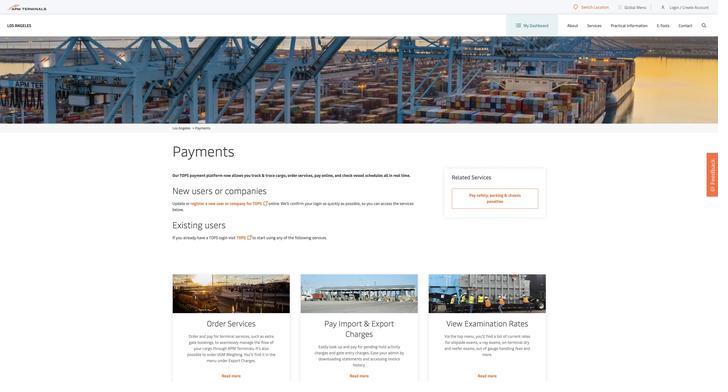 Task type: vqa. For each thing, say whether or not it's contained in the screenshot.
the leftmost your
yes



Task type: describe. For each thing, give the bounding box(es) containing it.
los angeles
[[7, 23, 31, 28]]

your inside 'easily look up and pay for pending hold activity charges and gate entry charges. ease your admin by downloading statements and accessing invoice history.'
[[379, 351, 387, 356]]

you'll
[[244, 353, 253, 358]]

& inside pay import & export charges
[[364, 319, 369, 329]]

the right any
[[288, 235, 294, 241]]

pay safety, parking & chassis penalties
[[469, 193, 521, 204]]

services button
[[587, 15, 602, 36]]

quickly
[[328, 201, 340, 207]]

charges
[[345, 329, 373, 340]]

about button
[[568, 15, 578, 36]]

and down look
[[329, 351, 335, 356]]

we'll
[[281, 201, 289, 207]]

read more for examination
[[478, 374, 497, 379]]

reefer
[[452, 347, 462, 352]]

charges.
[[355, 351, 369, 356]]

under
[[217, 359, 227, 364]]

angeles for los angeles
[[15, 23, 31, 28]]

new
[[208, 201, 216, 207]]

1 horizontal spatial you
[[244, 173, 251, 178]]

terminal inside order and pay for terminal services, such as extra gate bookings, to seamlessly manage the flow of your cargo through apm terminals. it's also possible to order vgm weighing. you'll find it in the menu under export charges.
[[219, 334, 234, 340]]

fees
[[515, 347, 523, 352]]

have
[[197, 235, 205, 241]]

login
[[670, 4, 679, 10]]

confirm
[[290, 201, 304, 207]]

tops link
[[237, 235, 246, 241]]

handling
[[499, 347, 514, 352]]

easily look up and pay for pending hold activity charges and gate entry charges. ease your admin by downloading statements and accessing invoice history.
[[314, 345, 404, 368]]

related
[[452, 174, 470, 181]]

gate inside 'easily look up and pay for pending hold activity charges and gate entry charges. ease your admin by downloading statements and accessing invoice history.'
[[336, 351, 344, 356]]

register
[[191, 201, 205, 207]]

payment
[[190, 173, 206, 178]]

view
[[446, 319, 462, 329]]

more for examination
[[487, 374, 497, 379]]

create
[[683, 4, 694, 10]]

already
[[183, 235, 196, 241]]

activity
[[387, 345, 400, 350]]

for inside 'easily look up and pay for pending hold activity charges and gate entry charges. ease your admin by downloading statements and accessing invoice history.'
[[357, 345, 363, 350]]

exams, down menu,
[[466, 340, 478, 346]]

in inside order and pay for terminal services, such as extra gate bookings, to seamlessly manage the flow of your cargo through apm terminals. it's also possible to order vgm weighing. you'll find it in the menu under export charges.
[[265, 353, 269, 358]]

services, inside order and pay for terminal services, such as extra gate bookings, to seamlessly manage the flow of your cargo through apm terminals. it's also possible to order vgm weighing. you'll find it in the menu under export charges.
[[235, 334, 250, 340]]

read more for services
[[222, 374, 241, 379]]

easily
[[318, 345, 328, 350]]

more for import
[[359, 374, 369, 379]]

pay safety, parking & chassis penalties link
[[452, 189, 538, 209]]

2 horizontal spatial to
[[252, 235, 256, 241]]

related services
[[452, 174, 491, 181]]

extra
[[265, 334, 274, 340]]

read for import
[[350, 374, 359, 379]]

existing users
[[173, 219, 226, 231]]

if
[[173, 235, 175, 241]]

1 horizontal spatial services,
[[298, 173, 314, 178]]

admin
[[388, 351, 399, 356]]

0 vertical spatial a
[[205, 201, 207, 207]]

your inside order and pay for terminal services, such as extra gate bookings, to seamlessly manage the flow of your cargo through apm terminals. it's also possible to order vgm weighing. you'll find it in the menu under export charges.
[[194, 347, 201, 352]]

register a new user or company for tops
[[191, 201, 262, 207]]

los angeles > payments
[[173, 126, 210, 131]]

user
[[217, 201, 224, 207]]

trace
[[266, 173, 275, 178]]

2 horizontal spatial services
[[587, 23, 602, 28]]

so
[[362, 201, 366, 207]]

a inside via the top menu, you'll find a list of current rates for shipside exams, x-ray exams, on-terminal dry and reefer exams, out of gauge handling fees and more.
[[494, 334, 496, 340]]

order for order services
[[207, 319, 225, 329]]

possible
[[187, 353, 201, 358]]

order and pay for terminal services, such as extra gate bookings, to seamlessly manage the flow of your cargo through apm terminals. it's also possible to order vgm weighing. you'll find it in the menu under export charges.
[[187, 334, 275, 364]]

accessing
[[370, 357, 387, 362]]

feedback button
[[707, 153, 718, 197]]

our tops payment platform now allows you track & trace cargo, order services, pay online, and check vessel schedules all in real time.
[[173, 173, 411, 178]]

services for order services
[[227, 319, 255, 329]]

new
[[173, 185, 190, 197]]

start
[[257, 235, 265, 241]]

users for existing
[[205, 219, 226, 231]]

los for los angeles
[[7, 23, 14, 28]]

read for services
[[222, 374, 230, 379]]

pay for pay safety, parking & chassis penalties
[[469, 193, 476, 198]]

it's
[[255, 347, 260, 352]]

to start using any of the following services.
[[252, 235, 327, 241]]

tops right have
[[209, 235, 218, 241]]

gate inside order and pay for terminal services, such as extra gate bookings, to seamlessly manage the flow of your cargo through apm terminals. it's also possible to order vgm weighing. you'll find it in the menu under export charges.
[[189, 340, 196, 346]]

0 horizontal spatial to
[[202, 353, 206, 358]]

platform
[[206, 173, 223, 178]]

check
[[342, 173, 353, 178]]

of right the list
[[503, 334, 507, 340]]

rates
[[509, 319, 528, 329]]

for right company
[[247, 201, 252, 207]]

via
[[444, 334, 450, 340]]

and left reefer
[[444, 347, 451, 352]]

online. we'll confirm your login as quickly as possible, so you can access the services below.
[[173, 201, 414, 213]]

history.
[[353, 363, 366, 368]]

via the top menu, you'll find a list of current rates for shipside exams, x-ray exams, on-terminal dry and reefer exams, out of gauge handling fees and more.
[[444, 334, 530, 358]]

dashboard
[[530, 23, 549, 28]]

up
[[338, 345, 342, 350]]

information
[[627, 23, 648, 28]]

as for possible,
[[341, 201, 345, 207]]

exams, left out
[[463, 347, 475, 352]]

chassis
[[508, 193, 521, 198]]

1 horizontal spatial or
[[215, 185, 223, 197]]

tops right our
[[180, 173, 189, 178]]

switch location button
[[574, 4, 609, 10]]

you inside online. we'll confirm your login as quickly as possible, so you can access the services below.
[[367, 201, 373, 207]]

import
[[338, 319, 362, 329]]

0 horizontal spatial login
[[219, 235, 228, 241]]

also
[[261, 347, 269, 352]]

order inside order and pay for terminal services, such as extra gate bookings, to seamlessly manage the flow of your cargo through apm terminals. it's also possible to order vgm weighing. you'll find it in the menu under export charges.
[[207, 353, 216, 358]]

pay import charges image
[[301, 275, 418, 314]]

weighing.
[[226, 353, 243, 358]]

you'll
[[476, 334, 485, 340]]

contact
[[679, 23, 693, 28]]

export inside order and pay for terminal services, such as extra gate bookings, to seamlessly manage the flow of your cargo through apm terminals. it's also possible to order vgm weighing. you'll find it in the menu under export charges.
[[228, 359, 240, 364]]

services
[[400, 201, 414, 207]]

los for los angeles > payments
[[173, 126, 178, 131]]

downloading
[[318, 357, 341, 362]]

location
[[594, 4, 609, 10]]

0 vertical spatial in
[[389, 173, 393, 178]]

practical
[[611, 23, 626, 28]]

examination
[[464, 319, 507, 329]]

list
[[497, 334, 502, 340]]

about
[[568, 23, 578, 28]]

and down charges.
[[363, 357, 369, 362]]

parking
[[490, 193, 504, 198]]

ray
[[483, 340, 488, 346]]



Task type: locate. For each thing, give the bounding box(es) containing it.
1 more from the left
[[231, 374, 241, 379]]

1 horizontal spatial as
[[323, 201, 327, 207]]

out
[[476, 347, 482, 352]]

for up charges.
[[357, 345, 363, 350]]

0 vertical spatial order
[[207, 319, 225, 329]]

of inside order and pay for terminal services, such as extra gate bookings, to seamlessly manage the flow of your cargo through apm terminals. it's also possible to order vgm weighing. you'll find it in the menu under export charges.
[[270, 340, 273, 346]]

for down via
[[445, 340, 450, 346]]

0 horizontal spatial find
[[254, 353, 261, 358]]

0 vertical spatial pay
[[469, 193, 476, 198]]

services for related services
[[472, 174, 491, 181]]

you left track
[[244, 173, 251, 178]]

apm
[[228, 347, 236, 352]]

such
[[251, 334, 259, 340]]

more down "more."
[[487, 374, 497, 379]]

1 horizontal spatial order
[[288, 173, 297, 178]]

tops right visit
[[237, 235, 246, 241]]

vessel
[[353, 173, 364, 178]]

2 horizontal spatial more
[[487, 374, 497, 379]]

login left visit
[[219, 235, 228, 241]]

export inside pay import & export charges
[[371, 319, 394, 329]]

to down cargo
[[202, 353, 206, 358]]

1 vertical spatial payments
[[173, 141, 234, 161]]

for inside order and pay for terminal services, such as extra gate bookings, to seamlessly manage the flow of your cargo through apm terminals. it's also possible to order vgm weighing. you'll find it in the menu under export charges.
[[214, 334, 219, 340]]

services up such
[[227, 319, 255, 329]]

1 horizontal spatial more
[[359, 374, 369, 379]]

as inside order and pay for terminal services, such as extra gate bookings, to seamlessly manage the flow of your cargo through apm terminals. it's also possible to order vgm weighing. you'll find it in the menu under export charges.
[[260, 334, 264, 340]]

1 vertical spatial order
[[207, 353, 216, 358]]

to left start
[[252, 235, 256, 241]]

of right out
[[483, 347, 487, 352]]

to up through
[[215, 340, 219, 346]]

pay for pay import & export charges
[[324, 319, 336, 329]]

0 horizontal spatial angeles
[[15, 23, 31, 28]]

0 horizontal spatial export
[[228, 359, 240, 364]]

and down dry
[[524, 347, 530, 352]]

pay
[[469, 193, 476, 198], [324, 319, 336, 329]]

track
[[252, 173, 261, 178]]

2 vertical spatial to
[[202, 353, 206, 358]]

1 read from the left
[[222, 374, 230, 379]]

services,
[[298, 173, 314, 178], [235, 334, 250, 340]]

now
[[224, 173, 231, 178]]

2 horizontal spatial read
[[478, 374, 487, 379]]

below.
[[173, 207, 184, 213]]

1 vertical spatial login
[[219, 235, 228, 241]]

hold
[[378, 345, 386, 350]]

2 horizontal spatial &
[[504, 193, 507, 198]]

visit
[[228, 235, 236, 241]]

terminal inside via the top menu, you'll find a list of current rates for shipside exams, x-ray exams, on-terminal dry and reefer exams, out of gauge handling fees and more.
[[508, 340, 523, 346]]

1 vertical spatial los
[[173, 126, 178, 131]]

x-
[[479, 340, 483, 346]]

find inside order and pay for terminal services, such as extra gate bookings, to seamlessly manage the flow of your cargo through apm terminals. it's also possible to order vgm weighing. you'll find it in the menu under export charges.
[[254, 353, 261, 358]]

1 horizontal spatial order
[[207, 319, 225, 329]]

1 vertical spatial services,
[[235, 334, 250, 340]]

services
[[587, 23, 602, 28], [472, 174, 491, 181], [227, 319, 255, 329]]

read more down under
[[222, 374, 241, 379]]

0 horizontal spatial los
[[7, 23, 14, 28]]

online.
[[268, 201, 280, 207]]

my
[[524, 23, 529, 28]]

3 more from the left
[[487, 374, 497, 379]]

current
[[508, 334, 520, 340]]

possible,
[[346, 201, 361, 207]]

read more down history.
[[350, 374, 369, 379]]

1 horizontal spatial pay
[[469, 193, 476, 198]]

1 horizontal spatial export
[[371, 319, 394, 329]]

0 horizontal spatial in
[[265, 353, 269, 358]]

order for order and pay for terminal services, such as extra gate bookings, to seamlessly manage the flow of your cargo through apm terminals. it's also possible to order vgm weighing. you'll find it in the menu under export charges.
[[189, 334, 198, 340]]

0 horizontal spatial more
[[231, 374, 241, 379]]

the up it's on the bottom
[[254, 340, 260, 346]]

0 vertical spatial &
[[262, 173, 265, 178]]

look
[[329, 345, 337, 350]]

0 vertical spatial payments
[[195, 126, 210, 131]]

0 vertical spatial pay
[[315, 173, 321, 178]]

export
[[371, 319, 394, 329], [228, 359, 240, 364]]

a left the list
[[494, 334, 496, 340]]

users up the register
[[192, 185, 213, 197]]

1 horizontal spatial login
[[313, 201, 322, 207]]

services down switch location in the right of the page
[[587, 23, 602, 28]]

your inside online. we'll confirm your login as quickly as possible, so you can access the services below.
[[305, 201, 312, 207]]

pay
[[315, 173, 321, 178], [206, 334, 213, 340], [350, 345, 357, 350]]

tools
[[661, 23, 670, 28]]

gate
[[189, 340, 196, 346], [336, 351, 344, 356]]

0 horizontal spatial you
[[176, 235, 182, 241]]

your down hold
[[379, 351, 387, 356]]

1 horizontal spatial your
[[305, 201, 312, 207]]

2 horizontal spatial pay
[[350, 345, 357, 350]]

menu,
[[464, 334, 475, 340]]

exams,
[[466, 340, 478, 346], [489, 340, 501, 346], [463, 347, 475, 352]]

1 vertical spatial pay
[[324, 319, 336, 329]]

0 horizontal spatial order
[[189, 334, 198, 340]]

1 horizontal spatial services
[[472, 174, 491, 181]]

1 horizontal spatial find
[[486, 334, 493, 340]]

0 vertical spatial order
[[288, 173, 297, 178]]

1 vertical spatial users
[[205, 219, 226, 231]]

& inside pay safety, parking & chassis penalties
[[504, 193, 507, 198]]

more down weighing.
[[231, 374, 241, 379]]

>
[[193, 126, 194, 131]]

pay inside pay safety, parking & chassis penalties
[[469, 193, 476, 198]]

3 read more from the left
[[478, 374, 497, 379]]

in right all
[[389, 173, 393, 178]]

services, up manage
[[235, 334, 250, 340]]

find left it
[[254, 353, 261, 358]]

find
[[486, 334, 493, 340], [254, 353, 261, 358]]

1 horizontal spatial in
[[389, 173, 393, 178]]

2 more from the left
[[359, 374, 369, 379]]

0 horizontal spatial your
[[194, 347, 201, 352]]

2 horizontal spatial or
[[225, 201, 229, 207]]

as right quickly
[[341, 201, 345, 207]]

2 read from the left
[[350, 374, 359, 379]]

2 vertical spatial pay
[[350, 345, 357, 350]]

order services image
[[173, 275, 290, 314]]

0 vertical spatial los angeles link
[[7, 22, 31, 29]]

your up possible
[[194, 347, 201, 352]]

1 horizontal spatial terminal
[[508, 340, 523, 346]]

break bulk at port elizabeth usa image
[[429, 275, 546, 314]]

export up hold
[[371, 319, 394, 329]]

2 vertical spatial a
[[494, 334, 496, 340]]

company
[[230, 201, 246, 207]]

la-online services image
[[0, 36, 718, 124]]

angeles
[[15, 23, 31, 28], [178, 126, 191, 131]]

order right cargo, in the left of the page
[[288, 173, 297, 178]]

pay inside pay import & export charges
[[324, 319, 336, 329]]

find up ray
[[486, 334, 493, 340]]

services.
[[312, 235, 327, 241]]

or right user
[[225, 201, 229, 207]]

ease
[[370, 351, 378, 356]]

as up flow
[[260, 334, 264, 340]]

0 horizontal spatial read more
[[222, 374, 241, 379]]

3 read from the left
[[478, 374, 487, 379]]

a left "new"
[[205, 201, 207, 207]]

read down under
[[222, 374, 230, 379]]

gauge
[[488, 347, 498, 352]]

order
[[207, 319, 225, 329], [189, 334, 198, 340]]

pay inside 'easily look up and pay for pending hold activity charges and gate entry charges. ease your admin by downloading statements and accessing invoice history.'
[[350, 345, 357, 350]]

1 horizontal spatial angeles
[[178, 126, 191, 131]]

more down history.
[[359, 374, 369, 379]]

of down extra
[[270, 340, 273, 346]]

1 horizontal spatial read more
[[350, 374, 369, 379]]

and up bookings,
[[199, 334, 206, 340]]

1 horizontal spatial gate
[[336, 351, 344, 356]]

& left trace
[[262, 173, 265, 178]]

0 horizontal spatial &
[[262, 173, 265, 178]]

1 vertical spatial angeles
[[178, 126, 191, 131]]

the inside via the top menu, you'll find a list of current rates for shipside exams, x-ray exams, on-terminal dry and reefer exams, out of gauge handling fees and more.
[[450, 334, 456, 340]]

my dashboard button
[[516, 15, 549, 36]]

0 horizontal spatial or
[[186, 201, 190, 207]]

0 horizontal spatial terminal
[[219, 334, 234, 340]]

for up bookings,
[[214, 334, 219, 340]]

1 vertical spatial pay
[[206, 334, 213, 340]]

0 vertical spatial los
[[7, 23, 14, 28]]

2 horizontal spatial your
[[379, 351, 387, 356]]

pay left import
[[324, 319, 336, 329]]

a
[[205, 201, 207, 207], [206, 235, 208, 241], [494, 334, 496, 340]]

of right any
[[284, 235, 287, 241]]

shipside
[[451, 340, 465, 346]]

export down weighing.
[[228, 359, 240, 364]]

login
[[313, 201, 322, 207], [219, 235, 228, 241]]

tops left online.
[[253, 201, 262, 207]]

2 vertical spatial &
[[364, 319, 369, 329]]

all
[[384, 173, 388, 178]]

services up "safety,"
[[472, 174, 491, 181]]

you right if
[[176, 235, 182, 241]]

you right so
[[367, 201, 373, 207]]

terminals.
[[237, 347, 254, 352]]

0 vertical spatial to
[[252, 235, 256, 241]]

gate down up
[[336, 351, 344, 356]]

charges
[[314, 351, 328, 356]]

login inside online. we'll confirm your login as quickly as possible, so you can access the services below.
[[313, 201, 322, 207]]

the inside online. we'll confirm your login as quickly as possible, so you can access the services below.
[[393, 201, 399, 207]]

0 horizontal spatial los angeles link
[[7, 22, 31, 29]]

the right it
[[269, 353, 275, 358]]

& right import
[[364, 319, 369, 329]]

2 read more from the left
[[350, 374, 369, 379]]

read
[[222, 374, 230, 379], [350, 374, 359, 379], [478, 374, 487, 379]]

manage
[[239, 340, 253, 346]]

for inside via the top menu, you'll find a list of current rates for shipside exams, x-ray exams, on-terminal dry and reefer exams, out of gauge handling fees and more.
[[445, 340, 450, 346]]

1 read more from the left
[[222, 374, 241, 379]]

view examination rates
[[446, 319, 528, 329]]

1 vertical spatial in
[[265, 353, 269, 358]]

e-tools
[[657, 23, 670, 28]]

e-tools button
[[657, 15, 670, 36]]

0 vertical spatial angeles
[[15, 23, 31, 28]]

companies
[[225, 185, 267, 197]]

or right the update
[[186, 201, 190, 207]]

1 vertical spatial export
[[228, 359, 240, 364]]

& left chassis
[[504, 193, 507, 198]]

can
[[374, 201, 380, 207]]

login / create account
[[670, 4, 709, 10]]

2 horizontal spatial you
[[367, 201, 373, 207]]

find inside via the top menu, you'll find a list of current rates for shipside exams, x-ray exams, on-terminal dry and reefer exams, out of gauge handling fees and more.
[[486, 334, 493, 340]]

cargo,
[[276, 173, 287, 178]]

pay up bookings,
[[206, 334, 213, 340]]

1 horizontal spatial &
[[364, 319, 369, 329]]

1 vertical spatial find
[[254, 353, 261, 358]]

1 vertical spatial a
[[206, 235, 208, 241]]

pay left online,
[[315, 173, 321, 178]]

and inside order and pay for terminal services, such as extra gate bookings, to seamlessly manage the flow of your cargo through apm terminals. it's also possible to order vgm weighing. you'll find it in the menu under export charges.
[[199, 334, 206, 340]]

0 vertical spatial find
[[486, 334, 493, 340]]

bookings,
[[197, 340, 214, 346]]

your right the confirm
[[305, 201, 312, 207]]

or
[[215, 185, 223, 197], [186, 201, 190, 207], [225, 201, 229, 207]]

existing
[[173, 219, 203, 231]]

pay import & export charges
[[324, 319, 394, 340]]

0 vertical spatial services
[[587, 23, 602, 28]]

new users or companies
[[173, 185, 267, 197]]

0 vertical spatial you
[[244, 173, 251, 178]]

read more for import
[[350, 374, 369, 379]]

global
[[625, 4, 636, 10]]

pay inside order and pay for terminal services, such as extra gate bookings, to seamlessly manage the flow of your cargo through apm terminals. it's also possible to order vgm weighing. you'll find it in the menu under export charges.
[[206, 334, 213, 340]]

a right have
[[206, 235, 208, 241]]

menu
[[637, 4, 647, 10]]

los angeles link
[[7, 22, 31, 29], [173, 126, 191, 131]]

vgm
[[217, 353, 225, 358]]

terminal down current
[[508, 340, 523, 346]]

more for services
[[231, 374, 241, 379]]

0 vertical spatial terminal
[[219, 334, 234, 340]]

gate up possible
[[189, 340, 196, 346]]

as left quickly
[[323, 201, 327, 207]]

&
[[262, 173, 265, 178], [504, 193, 507, 198], [364, 319, 369, 329]]

our
[[173, 173, 179, 178]]

read for examination
[[478, 374, 487, 379]]

services, left online,
[[298, 173, 314, 178]]

or up user
[[215, 185, 223, 197]]

1 vertical spatial to
[[215, 340, 219, 346]]

0 horizontal spatial order
[[207, 353, 216, 358]]

1 horizontal spatial pay
[[315, 173, 321, 178]]

1 horizontal spatial los angeles link
[[173, 126, 191, 131]]

exams, up gauge
[[489, 340, 501, 346]]

users for new
[[192, 185, 213, 197]]

using
[[266, 235, 276, 241]]

order inside order and pay for terminal services, such as extra gate bookings, to seamlessly manage the flow of your cargo through apm terminals. it's also possible to order vgm weighing. you'll find it in the menu under export charges.
[[189, 334, 198, 340]]

read more
[[222, 374, 241, 379], [350, 374, 369, 379], [478, 374, 497, 379]]

0 vertical spatial login
[[313, 201, 322, 207]]

the right via
[[450, 334, 456, 340]]

order
[[288, 173, 297, 178], [207, 353, 216, 358]]

0 horizontal spatial services,
[[235, 334, 250, 340]]

1 horizontal spatial to
[[215, 340, 219, 346]]

1 vertical spatial gate
[[336, 351, 344, 356]]

terminal up seamlessly
[[219, 334, 234, 340]]

0 vertical spatial export
[[371, 319, 394, 329]]

1 horizontal spatial los
[[173, 126, 178, 131]]

switch
[[582, 4, 593, 10]]

read down history.
[[350, 374, 359, 379]]

2 vertical spatial you
[[176, 235, 182, 241]]

0 horizontal spatial read
[[222, 374, 230, 379]]

angeles for los angeles > payments
[[178, 126, 191, 131]]

1 vertical spatial los angeles link
[[173, 126, 191, 131]]

as for extra
[[260, 334, 264, 340]]

pay up entry
[[350, 345, 357, 350]]

any
[[277, 235, 283, 241]]

global menu button
[[614, 0, 652, 14]]

the right access
[[393, 201, 399, 207]]

time.
[[401, 173, 410, 178]]

in right it
[[265, 353, 269, 358]]

1 horizontal spatial read
[[350, 374, 359, 379]]

and left check
[[335, 173, 341, 178]]

top
[[457, 334, 463, 340]]

1 vertical spatial order
[[189, 334, 198, 340]]

0 horizontal spatial gate
[[189, 340, 196, 346]]

and right up
[[343, 345, 349, 350]]

read more down "more."
[[478, 374, 497, 379]]

0 vertical spatial gate
[[189, 340, 196, 346]]

order services
[[207, 319, 255, 329]]

login left quickly
[[313, 201, 322, 207]]

1 vertical spatial services
[[472, 174, 491, 181]]

read down "more."
[[478, 374, 487, 379]]

register a new user or company for tops link
[[191, 201, 262, 207]]

schedules
[[365, 173, 383, 178]]

0 horizontal spatial pay
[[324, 319, 336, 329]]

0 horizontal spatial pay
[[206, 334, 213, 340]]

practical information button
[[611, 15, 648, 36]]

login / create account link
[[661, 0, 709, 14]]

2 horizontal spatial as
[[341, 201, 345, 207]]

safety,
[[477, 193, 489, 198]]

users up if you already have a tops login visit in the left of the page
[[205, 219, 226, 231]]

1 vertical spatial you
[[367, 201, 373, 207]]

order up the menu
[[207, 353, 216, 358]]

pay left "safety,"
[[469, 193, 476, 198]]

2 vertical spatial services
[[227, 319, 255, 329]]



